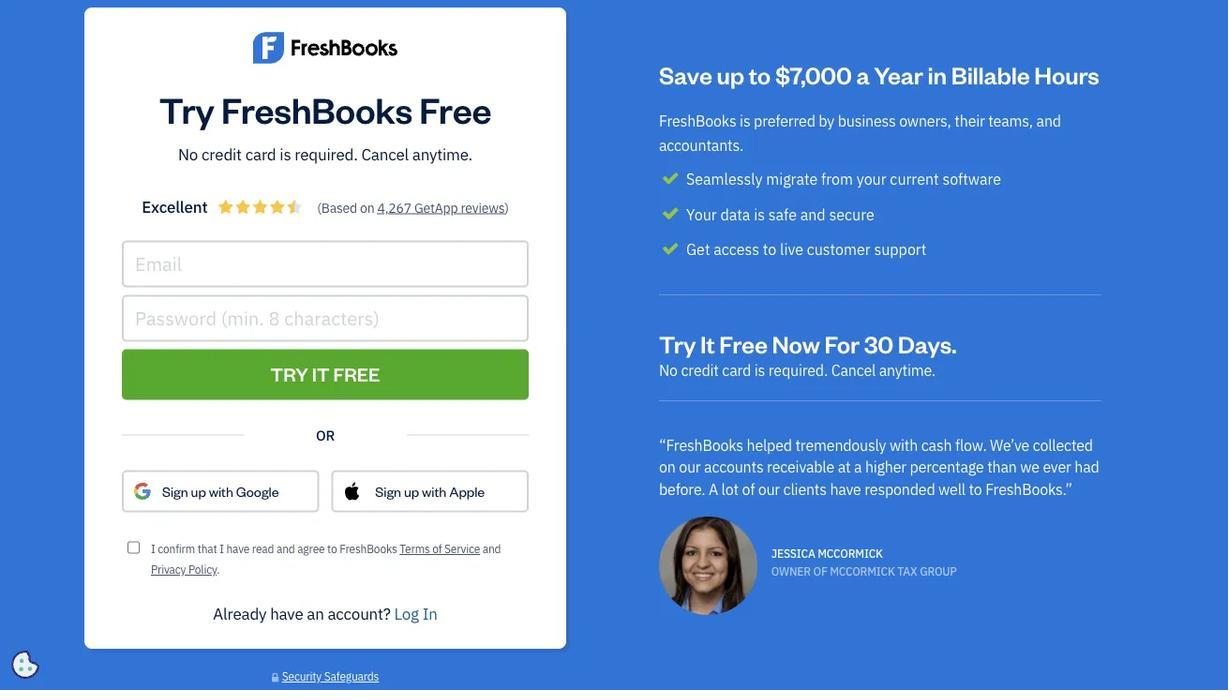 Task type: vqa. For each thing, say whether or not it's contained in the screenshot.
on
yes



Task type: describe. For each thing, give the bounding box(es) containing it.
agree
[[297, 542, 325, 557]]

save up to $7,000 a year in billable hours
[[659, 59, 1099, 90]]

had
[[1075, 457, 1099, 477]]

excellent
[[142, 196, 208, 217]]

to left live
[[763, 239, 777, 259]]

of inside "freshbooks helped tremendously with cash flow. we've collected on our accounts receivable at a higher percentage than we ever had before. a lot of our clients have responded well to freshbooks."
[[742, 479, 755, 499]]

or
[[316, 426, 335, 444]]

freshbooks up no credit card is required. cancel anytime.
[[221, 86, 412, 132]]

billable
[[951, 59, 1030, 90]]

2 i from the left
[[220, 542, 224, 557]]

"freshbooks
[[659, 435, 743, 455]]

0 vertical spatial a
[[856, 59, 870, 90]]

)
[[505, 199, 509, 216]]

up for apple
[[404, 483, 419, 500]]

and inside freshbooks is preferred by business owners, their teams, and accountants.
[[1037, 111, 1061, 130]]

it for try it free now for 30 days. no credit card is required. cancel anytime.
[[700, 328, 715, 359]]

privacy policy link
[[151, 562, 217, 577]]

of inside jessica mccormick owner of mccormick tax group
[[813, 563, 827, 578]]

freshbooks inside i confirm that i have read and agree to freshbooks terms of service and privacy policy .
[[340, 542, 397, 557]]

already have an account? log in
[[213, 603, 438, 624]]

account?
[[328, 603, 391, 624]]

we've
[[990, 435, 1030, 455]]

your
[[857, 169, 887, 189]]

1 i from the left
[[151, 542, 155, 557]]

sign up with apple
[[375, 483, 485, 500]]

is up 4.5 stars image
[[280, 144, 291, 164]]

helped
[[747, 435, 792, 455]]

0 horizontal spatial on
[[360, 199, 375, 216]]

your
[[686, 204, 717, 224]]

is left safe
[[754, 204, 765, 224]]

(based on 4,267 getapp reviews )
[[317, 199, 509, 216]]

apple
[[449, 483, 485, 500]]

lot
[[722, 479, 739, 499]]

your data is safe and secure
[[686, 204, 875, 224]]

lock icon image
[[272, 672, 279, 683]]

cookie consent banner dialog
[[14, 459, 295, 676]]

try it free button
[[122, 349, 529, 400]]

$7,000
[[775, 59, 852, 90]]

1 horizontal spatial have
[[270, 603, 303, 624]]

current
[[890, 169, 939, 189]]

4,267
[[377, 199, 411, 216]]

0 vertical spatial anytime.
[[412, 144, 473, 164]]

sign for sign up with apple
[[375, 483, 401, 500]]

that
[[198, 542, 217, 557]]

Email email field
[[122, 240, 529, 287]]

their
[[955, 111, 985, 130]]

secure
[[829, 204, 875, 224]]

to inside "freshbooks helped tremendously with cash flow. we've collected on our accounts receivable at a higher percentage than we ever had before. a lot of our clients have responded well to freshbooks."
[[969, 479, 982, 499]]

save
[[659, 59, 712, 90]]

Password (min. 8 characters) password field
[[122, 295, 529, 342]]

log in link
[[394, 603, 438, 624]]

we
[[1020, 457, 1040, 477]]

support
[[874, 239, 927, 259]]

cancel inside try it free now for 30 days. no credit card is required. cancel anytime.
[[831, 361, 876, 380]]

no credit card is required. cancel anytime.
[[178, 144, 473, 164]]

on inside "freshbooks helped tremendously with cash flow. we've collected on our accounts receivable at a higher percentage than we ever had before. a lot of our clients have responded well to freshbooks."
[[659, 457, 676, 477]]

an
[[307, 603, 324, 624]]

ever
[[1043, 457, 1071, 477]]

a
[[709, 479, 718, 499]]

try it free
[[271, 361, 380, 386]]

is inside try it free now for 30 days. no credit card is required. cancel anytime.
[[755, 361, 765, 380]]

have inside "freshbooks helped tremendously with cash flow. we've collected on our accounts receivable at a higher percentage than we ever had before. a lot of our clients have responded well to freshbooks."
[[830, 479, 861, 499]]

0 vertical spatial required.
[[295, 144, 358, 164]]

0 vertical spatial card
[[245, 144, 276, 164]]

30
[[864, 328, 894, 359]]

seamlessly migrate from your current software
[[686, 169, 1002, 189]]

before.
[[659, 479, 705, 499]]

"freshbooks helped tremendously with cash flow. we've collected on our accounts receivable at a higher percentage than we ever had before. a lot of our clients have responded well to freshbooks."
[[659, 435, 1099, 499]]

days.
[[898, 328, 957, 359]]

migrate
[[766, 169, 818, 189]]

confirm
[[158, 542, 195, 557]]

sign for sign up with google
[[162, 483, 188, 500]]

google
[[236, 483, 279, 500]]

i confirm that i have read and agree to freshbooks terms of service and privacy policy .
[[151, 542, 501, 577]]

card inside try it free now for 30 days. no credit card is required. cancel anytime.
[[722, 361, 751, 380]]

terms
[[400, 542, 430, 557]]

security safeguards
[[282, 669, 379, 684]]

owners,
[[899, 111, 951, 130]]

free for try it free now for 30 days. no credit card is required. cancel anytime.
[[720, 328, 768, 359]]

higher
[[865, 457, 907, 477]]

with inside "freshbooks helped tremendously with cash flow. we've collected on our accounts receivable at a higher percentage than we ever had before. a lot of our clients have responded well to freshbooks."
[[890, 435, 918, 455]]

get access to live customer support
[[686, 239, 927, 259]]

security safeguards link
[[272, 664, 379, 690]]

0 vertical spatial cancel
[[361, 144, 409, 164]]

service
[[444, 542, 480, 557]]

owner
[[772, 563, 811, 578]]

reviews
[[461, 199, 505, 216]]

freshbooks is preferred by business owners, their teams, and accountants.
[[659, 111, 1061, 155]]

have inside i confirm that i have read and agree to freshbooks terms of service and privacy policy .
[[226, 542, 250, 557]]

in
[[423, 603, 438, 624]]

flow.
[[955, 435, 987, 455]]

sign up with apple button
[[331, 470, 529, 513]]

4.5 stars image
[[219, 200, 302, 214]]

safeguards
[[324, 669, 379, 684]]

safe
[[769, 204, 797, 224]]

than
[[987, 457, 1017, 477]]

to inside i confirm that i have read and agree to freshbooks terms of service and privacy policy .
[[327, 542, 337, 557]]

well
[[939, 479, 966, 499]]

google logo image
[[133, 469, 152, 514]]

at
[[838, 457, 851, 477]]

sign up with google
[[162, 483, 279, 500]]

getapp
[[414, 199, 458, 216]]

sign up with google button
[[122, 469, 319, 514]]

freshbooks."
[[986, 479, 1073, 499]]

free for try it free
[[333, 361, 380, 386]]

and right service
[[483, 542, 501, 557]]



Task type: locate. For each thing, give the bounding box(es) containing it.
privacy
[[151, 562, 186, 577]]

try for try freshbooks free
[[159, 86, 214, 132]]

with left apple
[[422, 483, 447, 500]]

a inside "freshbooks helped tremendously with cash flow. we've collected on our accounts receivable at a higher percentage than we ever had before. a lot of our clients have responded well to freshbooks."
[[854, 457, 862, 477]]

card up helped in the right of the page
[[722, 361, 751, 380]]

0 horizontal spatial cancel
[[361, 144, 409, 164]]

0 horizontal spatial have
[[226, 542, 250, 557]]

freshbooks up accountants.
[[659, 111, 737, 130]]

up right save
[[717, 59, 744, 90]]

2 horizontal spatial free
[[720, 328, 768, 359]]

cancel down the for
[[831, 361, 876, 380]]

mccormick
[[818, 546, 883, 561], [830, 563, 895, 578]]

anytime.
[[412, 144, 473, 164], [879, 361, 936, 380]]

credit up 4.5 stars image
[[202, 144, 242, 164]]

credit inside try it free now for 30 days. no credit card is required. cancel anytime.
[[681, 361, 719, 380]]

.
[[217, 562, 220, 577]]

log
[[394, 603, 419, 624]]

accountants.
[[659, 135, 744, 155]]

freshbooks inside freshbooks is preferred by business owners, their teams, and accountants.
[[659, 111, 737, 130]]

try
[[159, 86, 214, 132], [659, 328, 696, 359], [271, 361, 308, 386]]

no up "freshbooks
[[659, 361, 678, 380]]

for
[[825, 328, 860, 359]]

1 horizontal spatial try
[[271, 361, 308, 386]]

sign right the google logo
[[162, 483, 188, 500]]

1 vertical spatial required.
[[769, 361, 828, 380]]

1 vertical spatial card
[[722, 361, 751, 380]]

of
[[742, 479, 755, 499], [432, 542, 442, 557], [813, 563, 827, 578]]

1 vertical spatial try
[[659, 328, 696, 359]]

group
[[920, 563, 957, 578]]

it for try it free
[[312, 361, 330, 386]]

cancel
[[361, 144, 409, 164], [831, 361, 876, 380]]

sign
[[162, 483, 188, 500], [375, 483, 401, 500]]

1 vertical spatial it
[[312, 361, 330, 386]]

2 horizontal spatial with
[[890, 435, 918, 455]]

0 vertical spatial of
[[742, 479, 755, 499]]

2 vertical spatial of
[[813, 563, 827, 578]]

try for try it free now for 30 days. no credit card is required. cancel anytime.
[[659, 328, 696, 359]]

of inside i confirm that i have read and agree to freshbooks terms of service and privacy policy .
[[432, 542, 442, 557]]

required. down the try freshbooks free
[[295, 144, 358, 164]]

now
[[772, 328, 820, 359]]

it left now
[[700, 328, 715, 359]]

jessica mccormick owner of mccormick tax group
[[772, 546, 957, 578]]

2 vertical spatial have
[[270, 603, 303, 624]]

access
[[714, 239, 760, 259]]

by
[[819, 111, 835, 130]]

1 horizontal spatial no
[[659, 361, 678, 380]]

with for sign up with google
[[209, 483, 233, 500]]

try inside try it free now for 30 days. no credit card is required. cancel anytime.
[[659, 328, 696, 359]]

0 vertical spatial try
[[159, 86, 214, 132]]

it inside button
[[312, 361, 330, 386]]

up right the google logo
[[191, 483, 206, 500]]

try freshbooks free
[[159, 86, 491, 132]]

with up higher on the bottom right of the page
[[890, 435, 918, 455]]

clients
[[783, 479, 827, 499]]

is left preferred
[[740, 111, 751, 130]]

(based
[[317, 199, 357, 216]]

our up the before. at the right bottom of the page
[[679, 457, 701, 477]]

1 vertical spatial no
[[659, 361, 678, 380]]

0 horizontal spatial of
[[432, 542, 442, 557]]

1 vertical spatial have
[[226, 542, 250, 557]]

i
[[151, 542, 155, 557], [220, 542, 224, 557]]

freshbooks left terms
[[340, 542, 397, 557]]

terms of service link
[[400, 542, 480, 557]]

i left confirm
[[151, 542, 155, 557]]

apple logo image
[[343, 482, 361, 501]]

in
[[928, 59, 947, 90]]

policy
[[188, 562, 217, 577]]

cookie preferences image
[[11, 651, 39, 679]]

our left clients
[[758, 479, 780, 499]]

and right teams, on the right top of page
[[1037, 111, 1061, 130]]

security
[[282, 669, 322, 684]]

1 vertical spatial a
[[854, 457, 862, 477]]

0 vertical spatial no
[[178, 144, 198, 164]]

anytime. down days.
[[879, 361, 936, 380]]

a left the year
[[856, 59, 870, 90]]

and right read
[[277, 542, 295, 557]]

it inside try it free now for 30 days. no credit card is required. cancel anytime.
[[700, 328, 715, 359]]

1 vertical spatial our
[[758, 479, 780, 499]]

free for try freshbooks free
[[419, 86, 491, 132]]

jessica
[[772, 546, 815, 561]]

get
[[686, 239, 710, 259]]

2 horizontal spatial up
[[717, 59, 744, 90]]

with for sign up with apple
[[422, 483, 447, 500]]

business
[[838, 111, 896, 130]]

up left apple
[[404, 483, 419, 500]]

on
[[360, 199, 375, 216], [659, 457, 676, 477]]

2 horizontal spatial of
[[813, 563, 827, 578]]

free
[[419, 86, 491, 132], [720, 328, 768, 359], [333, 361, 380, 386]]

0 vertical spatial our
[[679, 457, 701, 477]]

card up 4.5 stars image
[[245, 144, 276, 164]]

with inside button
[[209, 483, 233, 500]]

sign right apple logo
[[375, 483, 401, 500]]

2 horizontal spatial have
[[830, 479, 861, 499]]

accounts
[[704, 457, 764, 477]]

no
[[178, 144, 198, 164], [659, 361, 678, 380]]

credit up "freshbooks
[[681, 361, 719, 380]]

and
[[1037, 111, 1061, 130], [800, 204, 826, 224], [277, 542, 295, 557], [483, 542, 501, 557]]

1 vertical spatial of
[[432, 542, 442, 557]]

with
[[890, 435, 918, 455], [209, 483, 233, 500], [422, 483, 447, 500]]

tremendously
[[796, 435, 886, 455]]

mccormick left 'tax'
[[830, 563, 895, 578]]

0 horizontal spatial it
[[312, 361, 330, 386]]

collected
[[1033, 435, 1093, 455]]

anytime. inside try it free now for 30 days. no credit card is required. cancel anytime.
[[879, 361, 936, 380]]

and right safe
[[800, 204, 826, 224]]

up inside button
[[404, 483, 419, 500]]

4,267 getapp reviews link
[[377, 195, 505, 221]]

anytime. up getapp
[[412, 144, 473, 164]]

1 horizontal spatial of
[[742, 479, 755, 499]]

0 horizontal spatial up
[[191, 483, 206, 500]]

None checkbox
[[128, 542, 140, 554]]

1 vertical spatial mccormick
[[830, 563, 895, 578]]

of right owner
[[813, 563, 827, 578]]

1 horizontal spatial sign
[[375, 483, 401, 500]]

sign inside sign up with google button
[[162, 483, 188, 500]]

it down password (min. 8 characters) password field
[[312, 361, 330, 386]]

0 horizontal spatial sign
[[162, 483, 188, 500]]

responded
[[865, 479, 935, 499]]

a right the at
[[854, 457, 862, 477]]

1 horizontal spatial up
[[404, 483, 419, 500]]

to up preferred
[[749, 59, 771, 90]]

receivable
[[767, 457, 835, 477]]

0 horizontal spatial no
[[178, 144, 198, 164]]

percentage
[[910, 457, 984, 477]]

1 vertical spatial credit
[[681, 361, 719, 380]]

have left an
[[270, 603, 303, 624]]

already
[[213, 603, 267, 624]]

free inside try it free now for 30 days. no credit card is required. cancel anytime.
[[720, 328, 768, 359]]

1 horizontal spatial cancel
[[831, 361, 876, 380]]

0 horizontal spatial with
[[209, 483, 233, 500]]

0 horizontal spatial i
[[151, 542, 155, 557]]

customer
[[807, 239, 871, 259]]

with inside button
[[422, 483, 447, 500]]

1 horizontal spatial anytime.
[[879, 361, 936, 380]]

1 vertical spatial on
[[659, 457, 676, 477]]

1 horizontal spatial i
[[220, 542, 224, 557]]

1 horizontal spatial card
[[722, 361, 751, 380]]

free inside button
[[333, 361, 380, 386]]

no up excellent
[[178, 144, 198, 164]]

required. down now
[[769, 361, 828, 380]]

data
[[720, 204, 750, 224]]

hours
[[1035, 59, 1099, 90]]

is up helped in the right of the page
[[755, 361, 765, 380]]

with left google
[[209, 483, 233, 500]]

preferred
[[754, 111, 816, 130]]

0 horizontal spatial our
[[679, 457, 701, 477]]

from
[[821, 169, 853, 189]]

0 horizontal spatial free
[[333, 361, 380, 386]]

up inside button
[[191, 483, 206, 500]]

is inside freshbooks is preferred by business owners, their teams, and accountants.
[[740, 111, 751, 130]]

1 vertical spatial cancel
[[831, 361, 876, 380]]

to right well
[[969, 479, 982, 499]]

1 horizontal spatial required.
[[769, 361, 828, 380]]

up for $7,000
[[717, 59, 744, 90]]

required. inside try it free now for 30 days. no credit card is required. cancel anytime.
[[769, 361, 828, 380]]

0 vertical spatial mccormick
[[818, 546, 883, 561]]

card
[[245, 144, 276, 164], [722, 361, 751, 380]]

0 horizontal spatial try
[[159, 86, 214, 132]]

2 sign from the left
[[375, 483, 401, 500]]

software
[[943, 169, 1002, 189]]

it
[[700, 328, 715, 359], [312, 361, 330, 386]]

on left 4,267
[[360, 199, 375, 216]]

of right terms
[[432, 542, 442, 557]]

1 horizontal spatial our
[[758, 479, 780, 499]]

1 horizontal spatial with
[[422, 483, 447, 500]]

2 horizontal spatial try
[[659, 328, 696, 359]]

seamlessly
[[686, 169, 763, 189]]

try inside button
[[271, 361, 308, 386]]

1 horizontal spatial on
[[659, 457, 676, 477]]

0 vertical spatial have
[[830, 479, 861, 499]]

0 vertical spatial free
[[419, 86, 491, 132]]

0 vertical spatial on
[[360, 199, 375, 216]]

is
[[740, 111, 751, 130], [280, 144, 291, 164], [754, 204, 765, 224], [755, 361, 765, 380]]

0 horizontal spatial card
[[245, 144, 276, 164]]

teams,
[[989, 111, 1033, 130]]

2 vertical spatial free
[[333, 361, 380, 386]]

of right lot in the right of the page
[[742, 479, 755, 499]]

year
[[874, 59, 923, 90]]

sign inside sign up with apple button
[[375, 483, 401, 500]]

i right that
[[220, 542, 224, 557]]

try it free now for 30 days. no credit card is required. cancel anytime.
[[659, 328, 957, 380]]

1 horizontal spatial free
[[419, 86, 491, 132]]

1 vertical spatial anytime.
[[879, 361, 936, 380]]

1 horizontal spatial credit
[[681, 361, 719, 380]]

0 horizontal spatial required.
[[295, 144, 358, 164]]

1 vertical spatial free
[[720, 328, 768, 359]]

1 sign from the left
[[162, 483, 188, 500]]

cancel up 4,267
[[361, 144, 409, 164]]

live
[[780, 239, 804, 259]]

to right agree
[[327, 542, 337, 557]]

0 vertical spatial it
[[700, 328, 715, 359]]

have left read
[[226, 542, 250, 557]]

0 horizontal spatial credit
[[202, 144, 242, 164]]

0 horizontal spatial anytime.
[[412, 144, 473, 164]]

on up the before. at the right bottom of the page
[[659, 457, 676, 477]]

tax
[[898, 563, 918, 578]]

freshbooks logo image
[[253, 30, 398, 66]]

2 vertical spatial try
[[271, 361, 308, 386]]

try for try it free
[[271, 361, 308, 386]]

mccormick right jessica
[[818, 546, 883, 561]]

1 horizontal spatial it
[[700, 328, 715, 359]]

cash
[[921, 435, 952, 455]]

freshbooks
[[221, 86, 412, 132], [659, 111, 737, 130], [340, 542, 397, 557]]

no inside try it free now for 30 days. no credit card is required. cancel anytime.
[[659, 361, 678, 380]]

0 vertical spatial credit
[[202, 144, 242, 164]]

up for google
[[191, 483, 206, 500]]

have down the at
[[830, 479, 861, 499]]



